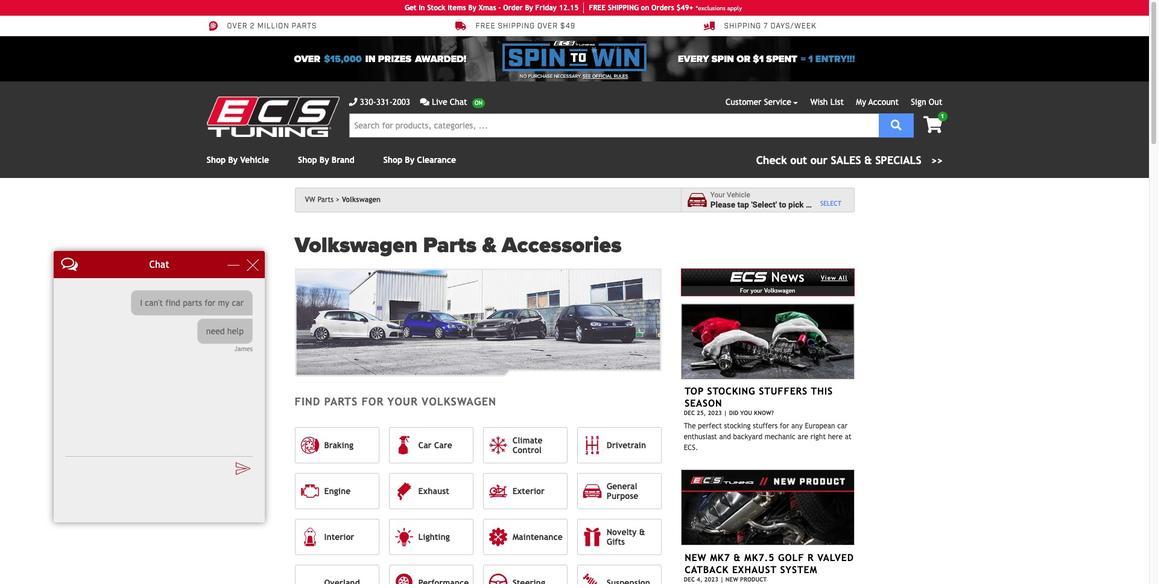 Task type: locate. For each thing, give the bounding box(es) containing it.
car care
[[419, 440, 452, 450]]

over
[[227, 22, 248, 31], [294, 53, 321, 65]]

1 dec from the top
[[684, 410, 695, 416]]

by left brand
[[320, 155, 329, 165]]

0 vertical spatial vehicle
[[240, 155, 269, 165]]

exhaust up lighting
[[419, 486, 449, 496]]

by for shop by vehicle
[[228, 155, 238, 165]]

live chat
[[432, 97, 467, 107]]

my
[[856, 97, 867, 107]]

parts for volkswagen
[[423, 232, 477, 258]]

ecs tuning 'spin to win' contest logo image
[[503, 41, 647, 71]]

mk7
[[710, 552, 731, 563]]

system
[[780, 564, 818, 575]]

exhaust
[[419, 486, 449, 496], [732, 564, 777, 575]]

1 vertical spatial vehicle
[[727, 191, 751, 199]]

my account link
[[856, 97, 899, 107]]

sign out link
[[911, 97, 943, 107]]

out
[[929, 97, 943, 107]]

for up braking link
[[362, 395, 384, 408]]

by left xmas
[[468, 4, 477, 12]]

purchase
[[528, 74, 553, 79]]

vehicle
[[240, 155, 269, 165], [727, 191, 751, 199]]

in
[[366, 53, 376, 65]]

330-331-2003
[[360, 97, 410, 107]]

0 vertical spatial |
[[724, 410, 728, 416]]

over down parts at left
[[294, 53, 321, 65]]

1 vertical spatial your
[[388, 395, 418, 408]]

2 horizontal spatial shop
[[384, 155, 403, 165]]

2003
[[393, 97, 410, 107]]

dec inside top stocking stuffers this season dec 25, 2023 | did you know? the perfect stocking stuffers for any european car enthusiast and backyard mechanic are right here at ecs.
[[684, 410, 695, 416]]

1 horizontal spatial 1
[[941, 113, 945, 119]]

1 vertical spatial for
[[780, 422, 790, 430]]

are
[[798, 432, 809, 441]]

1 vertical spatial parts
[[423, 232, 477, 258]]

new mk7 & mk7.5 golf r valved catback exhaust system link
[[685, 552, 854, 575]]

free shipping over $49 link
[[455, 21, 576, 31]]

service
[[764, 97, 792, 107]]

over left 2
[[227, 22, 248, 31]]

account
[[869, 97, 899, 107]]

2 dec from the top
[[684, 576, 695, 583]]

0 horizontal spatial exhaust
[[419, 486, 449, 496]]

3 shop from the left
[[384, 155, 403, 165]]

vehicle up tap at right
[[727, 191, 751, 199]]

customer service button
[[726, 96, 799, 109]]

your up 'car care' link
[[388, 395, 418, 408]]

1 inside 1 link
[[941, 113, 945, 119]]

by for shop by brand
[[320, 155, 329, 165]]

purpose
[[607, 491, 639, 501]]

2023 down catback
[[705, 576, 719, 583]]

1 right =
[[809, 53, 813, 65]]

&
[[865, 154, 872, 167], [482, 232, 497, 258], [639, 527, 645, 537], [734, 552, 741, 563]]

0 vertical spatial over
[[227, 22, 248, 31]]

| inside new mk7 & mk7.5 golf r valved catback exhaust system dec 4, 2023 | new product
[[720, 576, 724, 583]]

stock
[[427, 4, 446, 12]]

0 vertical spatial 2023
[[708, 410, 722, 416]]

by right order
[[525, 4, 533, 12]]

parts
[[292, 22, 317, 31]]

12.15
[[559, 4, 579, 12]]

1 vertical spatial exhaust
[[732, 564, 777, 575]]

1 horizontal spatial over
[[294, 53, 321, 65]]

friday
[[536, 4, 557, 12]]

sign
[[911, 97, 927, 107]]

by down ecs tuning image
[[228, 155, 238, 165]]

1 vertical spatial 2023
[[705, 576, 719, 583]]

find
[[295, 395, 321, 408]]

any
[[792, 422, 803, 430]]

right
[[811, 432, 826, 441]]

parts for find
[[324, 395, 358, 408]]

'select'
[[751, 199, 777, 209]]

0 horizontal spatial shop
[[207, 155, 226, 165]]

0 vertical spatial new
[[685, 552, 707, 563]]

by left clearance
[[405, 155, 415, 165]]

2023 right the 25,
[[708, 410, 722, 416]]

gifts
[[607, 537, 625, 547]]

1 shop from the left
[[207, 155, 226, 165]]

general purpose link
[[577, 473, 662, 509]]

no
[[520, 74, 527, 79]]

order
[[503, 4, 523, 12]]

Search text field
[[349, 113, 879, 138]]

find parts for your volkswagen
[[295, 395, 497, 408]]

over 2 million parts link
[[207, 21, 317, 31]]

ecs tuning image
[[207, 97, 339, 137]]

my account
[[856, 97, 899, 107]]

braking link
[[295, 427, 379, 463]]

0 horizontal spatial vehicle
[[240, 155, 269, 165]]

dec left 4,
[[684, 576, 695, 583]]

0 vertical spatial parts
[[318, 196, 334, 204]]

for
[[362, 395, 384, 408], [780, 422, 790, 430]]

vw
[[305, 196, 315, 204]]

0 vertical spatial dec
[[684, 410, 695, 416]]

car care link
[[389, 427, 473, 463]]

& inside new mk7 & mk7.5 golf r valved catback exhaust system dec 4, 2023 | new product
[[734, 552, 741, 563]]

your right for
[[751, 287, 763, 294]]

over for over 2 million parts
[[227, 22, 248, 31]]

| inside top stocking stuffers this season dec 25, 2023 | did you know? the perfect stocking stuffers for any european car enthusiast and backyard mechanic are right here at ecs.
[[724, 410, 728, 416]]

1 vertical spatial over
[[294, 53, 321, 65]]

lighting link
[[389, 519, 473, 555]]

xmas
[[479, 4, 496, 12]]

& inside novelty & gifts
[[639, 527, 645, 537]]

general purpose
[[607, 481, 639, 501]]

1 vertical spatial dec
[[684, 576, 695, 583]]

mk7.5
[[745, 552, 775, 563]]

ecs news
[[731, 267, 805, 285]]

customer service
[[726, 97, 792, 107]]

new up catback
[[685, 552, 707, 563]]

novelty & gifts
[[607, 527, 645, 547]]

1 horizontal spatial for
[[780, 422, 790, 430]]

top stocking stuffers this season image
[[681, 304, 855, 379]]

exhaust link
[[389, 473, 473, 509]]

2023 inside new mk7 & mk7.5 golf r valved catback exhaust system dec 4, 2023 | new product
[[705, 576, 719, 583]]

over
[[538, 22, 558, 31]]

new left product on the right bottom
[[726, 576, 739, 583]]

1 horizontal spatial new
[[726, 576, 739, 583]]

.
[[628, 74, 629, 79]]

shop for shop by vehicle
[[207, 155, 226, 165]]

0 horizontal spatial new
[[685, 552, 707, 563]]

volkswagen banner image image
[[295, 269, 662, 376]]

dec
[[684, 410, 695, 416], [684, 576, 695, 583]]

apply
[[728, 5, 742, 11]]

1 horizontal spatial exhaust
[[732, 564, 777, 575]]

for up mechanic
[[780, 422, 790, 430]]

for inside top stocking stuffers this season dec 25, 2023 | did you know? the perfect stocking stuffers for any european car enthusiast and backyard mechanic are right here at ecs.
[[780, 422, 790, 430]]

2 shop from the left
[[298, 155, 317, 165]]

| left the did
[[724, 410, 728, 416]]

1 horizontal spatial shop
[[298, 155, 317, 165]]

ship
[[608, 4, 623, 12]]

climate control link
[[483, 427, 568, 463]]

0 horizontal spatial over
[[227, 22, 248, 31]]

million
[[257, 22, 289, 31]]

by
[[468, 4, 477, 12], [525, 4, 533, 12], [228, 155, 238, 165], [320, 155, 329, 165], [405, 155, 415, 165]]

1
[[809, 53, 813, 65], [941, 113, 945, 119]]

1 vertical spatial 1
[[941, 113, 945, 119]]

shop by vehicle
[[207, 155, 269, 165]]

1 horizontal spatial vehicle
[[727, 191, 751, 199]]

select link
[[821, 200, 842, 208]]

0 horizontal spatial 1
[[809, 53, 813, 65]]

or
[[737, 53, 751, 65]]

dec left the 25,
[[684, 410, 695, 416]]

exhaust up product on the right bottom
[[732, 564, 777, 575]]

1 vertical spatial |
[[720, 576, 724, 583]]

shipping
[[724, 22, 762, 31]]

1 down out on the right of page
[[941, 113, 945, 119]]

every
[[678, 53, 709, 65]]

enthusiast
[[684, 432, 717, 441]]

0 vertical spatial your
[[751, 287, 763, 294]]

vehicle down ecs tuning image
[[240, 155, 269, 165]]

shipping 7 days/week link
[[704, 21, 817, 31]]

free
[[589, 4, 606, 12]]

view
[[821, 275, 837, 281]]

0 vertical spatial 1
[[809, 53, 813, 65]]

0 vertical spatial for
[[362, 395, 384, 408]]

2 vertical spatial parts
[[324, 395, 358, 408]]

| down catback
[[720, 576, 724, 583]]



Task type: vqa. For each thing, say whether or not it's contained in the screenshot.
New MK7 & MK7.5 Golf R Valved Catback Exhaust System image
yes



Task type: describe. For each thing, give the bounding box(es) containing it.
vehicle inside your vehicle please tap 'select' to pick a vehicle
[[727, 191, 751, 199]]

drivetrain
[[607, 440, 646, 450]]

please
[[711, 199, 736, 209]]

orders
[[652, 4, 674, 12]]

dec inside new mk7 & mk7.5 golf r valved catback exhaust system dec 4, 2023 | new product
[[684, 576, 695, 583]]

volkswagen up care
[[422, 395, 497, 408]]

sales & specials
[[831, 154, 922, 167]]

shop by brand link
[[298, 155, 355, 165]]

shop for shop by clearance
[[384, 155, 403, 165]]

here
[[828, 432, 843, 441]]

brand
[[332, 155, 355, 165]]

news
[[772, 269, 805, 285]]

spent
[[767, 53, 798, 65]]

european
[[805, 422, 836, 430]]

list
[[831, 97, 844, 107]]

novelty & gifts link
[[577, 519, 662, 555]]

climate
[[513, 436, 543, 445]]

exhaust inside new mk7 & mk7.5 golf r valved catback exhaust system dec 4, 2023 | new product
[[732, 564, 777, 575]]

spin
[[712, 53, 734, 65]]

0 horizontal spatial for
[[362, 395, 384, 408]]

perfect
[[698, 422, 722, 430]]

shopping cart image
[[924, 116, 943, 133]]

330-331-2003 link
[[349, 96, 410, 109]]

1 horizontal spatial your
[[751, 287, 763, 294]]

volkswagen down the "news"
[[765, 287, 796, 294]]

4,
[[697, 576, 703, 583]]

$1
[[753, 53, 764, 65]]

volkswagen parts & accessories
[[295, 232, 622, 258]]

1 vertical spatial new
[[726, 576, 739, 583]]

r
[[808, 552, 814, 563]]

sign out
[[911, 97, 943, 107]]

phone image
[[349, 98, 358, 106]]

1 link
[[914, 112, 948, 135]]

golf
[[778, 552, 805, 563]]

your
[[711, 191, 725, 199]]

shop by clearance link
[[384, 155, 456, 165]]

control
[[513, 445, 542, 455]]

your vehicle please tap 'select' to pick a vehicle
[[711, 191, 839, 209]]

shop by brand
[[298, 155, 355, 165]]

sales
[[831, 154, 861, 167]]

valved
[[818, 552, 854, 563]]

view all
[[821, 275, 848, 281]]

season
[[685, 398, 723, 409]]

wish list
[[811, 97, 844, 107]]

rules
[[614, 74, 628, 79]]

car
[[838, 422, 848, 430]]

stocking
[[707, 386, 756, 397]]

product
[[740, 576, 767, 583]]

stuffers
[[753, 422, 778, 430]]

=
[[801, 53, 806, 65]]

live
[[432, 97, 447, 107]]

specials
[[876, 154, 922, 167]]

engine
[[324, 486, 351, 496]]

car
[[419, 440, 432, 450]]

official
[[593, 74, 613, 79]]

tap
[[738, 199, 749, 209]]

live chat link
[[420, 96, 485, 109]]

free
[[476, 22, 496, 31]]

stocking
[[724, 422, 751, 430]]

shipping 7 days/week
[[724, 22, 817, 31]]

*exclusions apply link
[[696, 3, 742, 12]]

ecs.
[[684, 443, 698, 452]]

did
[[729, 410, 739, 416]]

0 vertical spatial exhaust
[[419, 486, 449, 496]]

volkswagen right the vw parts link
[[342, 196, 381, 204]]

search image
[[891, 119, 902, 130]]

2
[[250, 22, 255, 31]]

no purchase necessary. see official rules .
[[520, 74, 629, 79]]

330-
[[360, 97, 376, 107]]

every spin or $1 spent = 1 entry!!!
[[678, 53, 855, 65]]

by for shop by clearance
[[405, 155, 415, 165]]

parts for vw
[[318, 196, 334, 204]]

know?
[[754, 410, 774, 416]]

the
[[684, 422, 696, 430]]

shipping
[[498, 22, 535, 31]]

0 horizontal spatial your
[[388, 395, 418, 408]]

free shipping over $49
[[476, 22, 576, 31]]

interior link
[[295, 519, 379, 555]]

top stocking stuffers this season dec 25, 2023 | did you know? the perfect stocking stuffers for any european car enthusiast and backyard mechanic are right here at ecs.
[[684, 386, 852, 452]]

shop by vehicle link
[[207, 155, 269, 165]]

exterior link
[[483, 473, 568, 509]]

volkswagen down the vw parts link
[[295, 232, 418, 258]]

at
[[845, 432, 852, 441]]

select
[[821, 200, 842, 207]]

new mk7 & mk7.5 golf r valved catback exhaust system image
[[681, 470, 855, 546]]

maintenance link
[[483, 519, 568, 555]]

vw parts link
[[305, 196, 340, 204]]

on
[[641, 4, 650, 12]]

stuffers
[[759, 386, 808, 397]]

top stocking stuffers this season link
[[685, 386, 833, 409]]

care
[[434, 440, 452, 450]]

for your volkswagen
[[740, 287, 796, 294]]

chat
[[450, 97, 467, 107]]

*exclusions
[[696, 5, 726, 11]]

engine link
[[295, 473, 379, 509]]

shop for shop by brand
[[298, 155, 317, 165]]

ping
[[623, 4, 639, 12]]

over for over $15,000 in prizes
[[294, 53, 321, 65]]

items
[[448, 4, 466, 12]]

in
[[419, 4, 425, 12]]

comments image
[[420, 98, 430, 106]]

vw parts
[[305, 196, 334, 204]]

exterior
[[513, 486, 545, 496]]

2023 inside top stocking stuffers this season dec 25, 2023 | did you know? the perfect stocking stuffers for any european car enthusiast and backyard mechanic are right here at ecs.
[[708, 410, 722, 416]]



